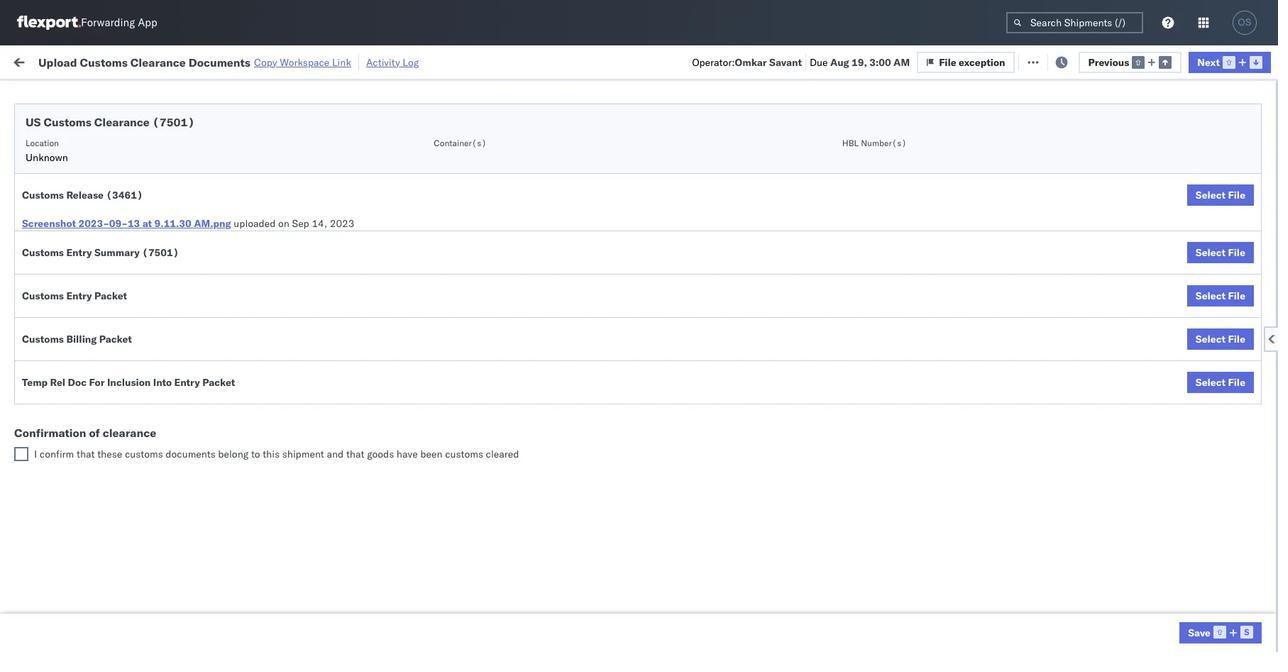 Task type: vqa. For each thing, say whether or not it's contained in the screenshot.
Oct 26, 2023, 4:03 PM PDT
no



Task type: describe. For each thing, give the bounding box(es) containing it.
customs release (3461)
[[22, 189, 143, 202]]

documents for upload customs clearance documents copy workspace link
[[189, 55, 251, 69]]

jan for 30,
[[294, 611, 310, 623]]

nov for second "schedule pickup from los angeles, ca" link from the top
[[296, 205, 314, 218]]

copy
[[254, 56, 277, 68]]

link
[[332, 56, 351, 68]]

confirm pickup from los angeles, ca button
[[33, 384, 202, 413]]

am for second "schedule pickup from los angeles, ca" link from the top
[[253, 205, 269, 218]]

file for customs release (3461)
[[1228, 189, 1245, 202]]

205
[[327, 55, 345, 68]]

confirm pickup from los angeles, ca link
[[33, 384, 202, 412]]

delivery for 3rd schedule delivery appointment button from the top of the page
[[77, 360, 114, 373]]

container(s)
[[434, 138, 487, 148]]

4 flex-1846748 from the top
[[783, 267, 857, 280]]

1 ceau7522281, hlxu6269489, hlxu8034992 from the top
[[874, 142, 1094, 155]]

os
[[1238, 17, 1252, 28]]

file for customs billing packet
[[1228, 333, 1245, 346]]

my
[[14, 51, 37, 71]]

lhuu7894563, for 2:59 am est, dec 14, 2022
[[874, 361, 948, 373]]

1 schedule pickup from los angeles, ca button from the top
[[33, 165, 202, 195]]

8:30 pm est, jan 30, 2023
[[229, 611, 355, 623]]

los for second "schedule pickup from los angeles, ca" link from the top
[[134, 197, 150, 210]]

appointment for 3rd schedule delivery appointment button from the bottom of the page schedule delivery appointment link
[[116, 235, 175, 248]]

1 ocean fcl from the top
[[434, 142, 484, 155]]

759 at risk
[[262, 55, 311, 68]]

lhuu7894563, for 7:00 pm est, dec 23, 2022
[[874, 392, 948, 405]]

4 2:59 am edt, nov 5, 2022 from the top
[[229, 267, 353, 280]]

abcdefg78456546 for 7:00 pm est, dec 23, 2022
[[967, 392, 1062, 405]]

3 ocean fcl from the top
[[434, 236, 484, 249]]

13,
[[313, 455, 329, 467]]

nyku9743990
[[874, 610, 944, 623]]

1 hlxu6269489, from the top
[[950, 142, 1022, 155]]

4 flex- from the top
[[783, 267, 814, 280]]

1 fcl from the top
[[466, 142, 484, 155]]

est, for 9,
[[271, 298, 293, 311]]

upload customs clearance documents copy workspace link
[[38, 55, 351, 69]]

select file button for customs billing packet
[[1187, 329, 1254, 350]]

am for third "schedule pickup from los angeles, ca" link
[[253, 267, 269, 280]]

upload for upload customs clearance documents copy workspace link
[[38, 55, 77, 69]]

save
[[1188, 626, 1211, 639]]

pm for 7:00
[[253, 392, 268, 405]]

inclusion
[[107, 376, 151, 389]]

1 hlxu8034992 from the top
[[1025, 142, 1094, 155]]

2 schedule pickup from los angeles, ca button from the top
[[33, 196, 202, 226]]

integration
[[619, 611, 668, 623]]

1 that from the left
[[77, 448, 95, 461]]

forwarding
[[81, 16, 135, 29]]

confirm for confirm delivery
[[33, 423, 69, 435]]

schedule pickup from los angeles, ca for fifth "schedule pickup from los angeles, ca" link from the top
[[33, 447, 191, 474]]

2 that from the left
[[346, 448, 364, 461]]

customs inside upload customs clearance documents
[[67, 291, 107, 303]]

uetu5238478 for 7:00 pm est, dec 23, 2022
[[950, 392, 1019, 405]]

2 flex- from the top
[[783, 174, 814, 186]]

select file button for customs release (3461)
[[1187, 185, 1254, 206]]

5 flex-1846748 from the top
[[783, 298, 857, 311]]

schedule pickup from los angeles, ca for second "schedule pickup from los angeles, ca" link from the top
[[33, 197, 191, 224]]

9 resize handle column header from the left
[[1120, 110, 1137, 652]]

(7501) for customs entry summary (7501)
[[142, 246, 179, 259]]

schedule for third "schedule pickup from los angeles, ca" link
[[33, 259, 75, 272]]

select file button for temp rel doc for inclusion into entry packet
[[1187, 372, 1254, 393]]

2 1846748 from the top
[[814, 174, 857, 186]]

1 test123456 from the top
[[967, 174, 1026, 186]]

confirm
[[40, 448, 74, 461]]

abcdefg78456546 for 2:59 am est, dec 14, 2022
[[967, 361, 1062, 374]]

nov for third "schedule pickup from los angeles, ca" link
[[296, 267, 314, 280]]

1 2:59 am edt, nov 5, 2022 from the top
[[229, 174, 353, 186]]

ca for second "schedule pickup from los angeles, ca" link from the top
[[33, 211, 46, 224]]

am for fifth "schedule pickup from los angeles, ca" link from the top
[[253, 455, 269, 467]]

2 edt, from the top
[[271, 205, 293, 218]]

pickup down of
[[77, 447, 108, 460]]

ready for work, blocked, in progress
[[109, 88, 258, 98]]

5 schedule pickup from los angeles, ca button from the top
[[33, 446, 202, 476]]

been
[[420, 448, 443, 461]]

schedule for schedule delivery appointment link for 1st schedule delivery appointment button from the bottom
[[33, 610, 75, 623]]

upload customs clearance documents link
[[33, 290, 202, 318]]

select file for temp rel doc for inclusion into entry packet
[[1196, 376, 1245, 389]]

1 1846748 from the top
[[814, 142, 857, 155]]

these
[[97, 448, 122, 461]]

2 test123456 from the top
[[967, 236, 1026, 249]]

app
[[138, 16, 157, 29]]

10 resize handle column header from the left
[[1212, 110, 1229, 652]]

forwarding app
[[81, 16, 157, 29]]

into
[[153, 376, 172, 389]]

759
[[262, 55, 280, 68]]

documents
[[166, 448, 216, 461]]

next button
[[1189, 51, 1271, 73]]

5 1846748 from the top
[[814, 298, 857, 311]]

1 horizontal spatial omkar
[[1144, 236, 1174, 249]]

billing
[[66, 333, 97, 346]]

1 schedule pickup from los angeles, ca link from the top
[[33, 165, 202, 193]]

select for temp rel doc for inclusion into entry packet
[[1196, 376, 1226, 389]]

filtered by:
[[14, 87, 65, 100]]

dec for 23,
[[294, 392, 313, 405]]

goods
[[367, 448, 394, 461]]

flex-2130384
[[783, 611, 857, 623]]

ready
[[109, 88, 134, 98]]

activity
[[366, 56, 400, 68]]

integration test account - karl lagerfeld
[[619, 611, 804, 623]]

1 edt, from the top
[[271, 174, 293, 186]]

doc
[[68, 376, 87, 389]]

8 flex- from the top
[[783, 611, 814, 623]]

2 flex-1846748 from the top
[[783, 174, 857, 186]]

3 1846748 from the top
[[814, 236, 857, 249]]

8 resize handle column header from the left
[[942, 110, 959, 652]]

los for third "schedule pickup from los angeles, ca" link
[[134, 259, 150, 272]]

customs entry summary (7501)
[[22, 246, 179, 259]]

from for fourth "schedule pickup from los angeles, ca" link from the top of the page
[[110, 322, 131, 335]]

delivery for 1st schedule delivery appointment button from the bottom
[[77, 610, 114, 623]]

2:59 am est, dec 14, 2022
[[229, 361, 359, 374]]

5, for third "schedule pickup from los angeles, ca" link
[[317, 267, 326, 280]]

am.png
[[194, 217, 231, 230]]

blocked,
[[175, 88, 210, 98]]

4 test123456 from the top
[[967, 298, 1026, 311]]

message
[[191, 55, 231, 68]]

import work
[[121, 55, 180, 68]]

3 ceau7522281, hlxu6269489, hlxu8034992 from the top
[[874, 236, 1094, 248]]

due aug 19, 3:00 am
[[810, 56, 910, 68]]

schedule for first "schedule pickup from los angeles, ca" link from the top of the page
[[33, 166, 75, 178]]

2 customs from the left
[[445, 448, 483, 461]]

5 flex- from the top
[[783, 298, 814, 311]]

6 resize handle column header from the left
[[737, 110, 754, 652]]

5, for second "schedule pickup from los angeles, ca" link from the top
[[317, 205, 326, 218]]

2130384
[[814, 611, 857, 623]]

1 ceau7522281, from the top
[[874, 142, 947, 155]]

confirmation of clearance
[[14, 426, 156, 440]]

4 schedule pickup from los angeles, ca button from the top
[[33, 321, 202, 351]]

4 schedule delivery appointment button from the top
[[33, 609, 175, 625]]

ocean fcl for third "schedule pickup from los angeles, ca" link
[[434, 267, 484, 280]]

3 ceau7522281, from the top
[[874, 236, 947, 248]]

select file for customs entry packet
[[1196, 290, 1245, 302]]

2 schedule delivery appointment button from the top
[[33, 235, 175, 250]]

angeles, for fourth "schedule pickup from los angeles, ca" link from the top of the page
[[152, 322, 191, 335]]

confirm delivery
[[33, 423, 108, 435]]

ca for fifth "schedule pickup from los angeles, ca" link from the top
[[33, 461, 46, 474]]

0 vertical spatial omkar
[[735, 56, 767, 68]]

screenshot
[[22, 217, 76, 230]]

5 resize handle column header from the left
[[595, 110, 612, 652]]

zimu3048342
[[967, 611, 1034, 623]]

1 horizontal spatial exception
[[1055, 55, 1102, 68]]

3 resize handle column header from the left
[[410, 110, 427, 652]]

from for confirm pickup from los angeles, ca link
[[105, 384, 125, 397]]

container numbers button
[[867, 107, 945, 133]]

hlxu8034992 for upload customs clearance documents link
[[1025, 298, 1094, 311]]

4 resize handle column header from the left
[[502, 110, 519, 652]]

5, for first "schedule pickup from los angeles, ca" link from the top of the page
[[317, 174, 326, 186]]

screenshot 2023-09-13 at 9.11.30 am.png uploaded on sep 14, 2023
[[22, 217, 354, 230]]

for
[[89, 376, 105, 389]]

hlxu6269489, for third "schedule pickup from los angeles, ca" link
[[950, 267, 1022, 280]]

sep
[[292, 217, 309, 230]]

est, for 13,
[[271, 455, 293, 467]]

dec for 14,
[[295, 361, 314, 374]]

4 edt, from the top
[[271, 267, 293, 280]]

by:
[[51, 87, 65, 100]]

karl
[[740, 611, 759, 623]]

ocean fcl for upload customs clearance documents link
[[434, 298, 484, 311]]

3 schedule delivery appointment button from the top
[[33, 359, 175, 375]]

track
[[362, 55, 385, 68]]

7 resize handle column header from the left
[[850, 110, 867, 652]]

documents for upload customs clearance documents
[[33, 305, 84, 318]]

fcl for 3rd schedule pickup from los angeles, ca button from the top
[[466, 267, 484, 280]]

angeles, for third "schedule pickup from los angeles, ca" link
[[152, 259, 191, 272]]

operator: omkar savant
[[692, 56, 802, 68]]

file for temp rel doc for inclusion into entry packet
[[1228, 376, 1245, 389]]

and
[[327, 448, 344, 461]]

from for third "schedule pickup from los angeles, ca" link
[[110, 259, 131, 272]]

us customs clearance (7501)
[[26, 115, 195, 129]]

2 2:59 am edt, nov 5, 2022 from the top
[[229, 205, 353, 218]]

import work button
[[115, 45, 186, 77]]

select file for customs release (3461)
[[1196, 189, 1245, 202]]

ceau7522281, for third "schedule pickup from los angeles, ca" link
[[874, 267, 947, 280]]

los for confirm pickup from los angeles, ca link
[[128, 384, 144, 397]]

los for first "schedule pickup from los angeles, ca" link from the top of the page
[[134, 166, 150, 178]]

select file for customs entry summary (7501)
[[1196, 246, 1245, 259]]

4 schedule pickup from los angeles, ca link from the top
[[33, 321, 202, 350]]

3 2:59 from the top
[[229, 236, 250, 249]]

rel
[[50, 376, 65, 389]]

this
[[263, 448, 280, 461]]

pickup down upload customs clearance documents
[[77, 322, 108, 335]]

1 vertical spatial on
[[278, 217, 289, 230]]

temp rel doc for inclusion into entry packet
[[22, 376, 235, 389]]

ca for third "schedule pickup from los angeles, ca" link
[[33, 274, 46, 286]]

3 edt, from the top
[[271, 236, 293, 249]]

customs up ready
[[80, 55, 128, 69]]

3 schedule pickup from los angeles, ca link from the top
[[33, 259, 202, 287]]

0 horizontal spatial exception
[[959, 56, 1005, 68]]

4 1846748 from the top
[[814, 267, 857, 280]]

log
[[403, 56, 419, 68]]

action
[[1228, 55, 1260, 68]]

numbers
[[874, 121, 909, 132]]

1 horizontal spatial at
[[283, 55, 292, 68]]

release
[[66, 189, 104, 202]]

5 schedule pickup from los angeles, ca link from the top
[[33, 446, 202, 474]]

hlxu6269489, for first "schedule pickup from los angeles, ca" link from the top of the page
[[950, 173, 1022, 186]]

ocean fcl for fifth "schedule pickup from los angeles, ca" link from the top
[[434, 455, 484, 467]]

select for customs release (3461)
[[1196, 189, 1226, 202]]

30,
[[313, 611, 328, 623]]

5 ceau7522281, hlxu6269489, hlxu8034992 from the top
[[874, 298, 1094, 311]]

6 flex- from the top
[[783, 361, 814, 374]]

7 flex- from the top
[[783, 392, 814, 405]]

schedule pickup from los angeles, ca for first "schedule pickup from los angeles, ca" link from the top of the page
[[33, 166, 191, 193]]

3 flex-1846748 from the top
[[783, 236, 857, 249]]

3 5, from the top
[[317, 236, 326, 249]]

location unknown
[[26, 138, 68, 164]]

3 flex- from the top
[[783, 236, 814, 249]]

1 vertical spatial 14,
[[316, 361, 332, 374]]

aug
[[830, 56, 849, 68]]

3 hlxu8034992 from the top
[[1025, 236, 1094, 248]]

est, for 30,
[[271, 611, 292, 623]]

schedule delivery appointment link for 3rd schedule delivery appointment button from the bottom of the page
[[33, 235, 175, 249]]

container
[[874, 110, 912, 121]]

previous button
[[1078, 51, 1182, 73]]

2 vertical spatial entry
[[174, 376, 200, 389]]

from for second "schedule pickup from los angeles, ca" link from the top
[[110, 197, 131, 210]]

(7501) for us customs clearance (7501)
[[152, 115, 195, 129]]

screenshot 2023-09-13 at 9.11.30 am.png link
[[22, 216, 231, 231]]

upload customs clearance documents
[[33, 291, 155, 318]]

confirm delivery link
[[33, 422, 108, 436]]



Task type: locate. For each thing, give the bounding box(es) containing it.
13
[[128, 217, 140, 230]]

3 select from the top
[[1196, 290, 1226, 302]]

2 vertical spatial clearance
[[110, 291, 155, 303]]

0 vertical spatial uetu5238478
[[950, 361, 1019, 373]]

am up 7:00 pm est, dec 23, 2022
[[253, 361, 269, 374]]

2 select file button from the top
[[1187, 242, 1254, 263]]

unknown
[[26, 151, 68, 164]]

0 vertical spatial lhuu7894563, uetu5238478
[[874, 361, 1019, 373]]

0 vertical spatial dec
[[295, 361, 314, 374]]

1 vertical spatial packet
[[99, 333, 132, 346]]

14, right sep
[[312, 217, 327, 230]]

1 abcdefg78456546 from the top
[[967, 361, 1062, 374]]

schedule delivery appointment for 1st schedule delivery appointment button schedule delivery appointment link
[[33, 142, 175, 154]]

0 horizontal spatial on
[[278, 217, 289, 230]]

0 vertical spatial at
[[283, 55, 292, 68]]

nov
[[296, 174, 314, 186], [296, 205, 314, 218], [296, 236, 314, 249], [296, 267, 314, 280], [295, 298, 314, 311]]

documents up in
[[189, 55, 251, 69]]

Search Work text field
[[800, 51, 955, 72]]

schedule delivery appointment link for 3rd schedule delivery appointment button from the top of the page
[[33, 359, 175, 374]]

0 vertical spatial 2023
[[330, 217, 354, 230]]

packet right billing
[[99, 333, 132, 346]]

4 fcl from the top
[[466, 267, 484, 280]]

2:59 up 2:00
[[229, 267, 250, 280]]

1 vertical spatial savant
[[1176, 236, 1207, 249]]

am
[[894, 56, 910, 68], [253, 174, 269, 186], [253, 205, 269, 218], [253, 236, 269, 249], [253, 267, 269, 280], [253, 298, 269, 311], [253, 361, 269, 374], [253, 455, 269, 467]]

nov down sep
[[296, 236, 314, 249]]

ca for confirm pickup from los angeles, ca link
[[33, 398, 46, 411]]

2 appointment from the top
[[116, 235, 175, 248]]

delivery for 3rd schedule delivery appointment button from the bottom of the page
[[77, 235, 114, 248]]

est, left '9,'
[[271, 298, 293, 311]]

upload for upload customs clearance documents
[[33, 291, 65, 303]]

ca down 'customs release (3461)'
[[33, 211, 46, 224]]

0 vertical spatial on
[[348, 55, 359, 68]]

1 customs from the left
[[125, 448, 163, 461]]

3 select file from the top
[[1196, 290, 1245, 302]]

3 schedule pickup from los angeles, ca button from the top
[[33, 259, 202, 288]]

0 vertical spatial 1889466
[[814, 361, 857, 374]]

ocean
[[434, 142, 463, 155], [434, 174, 463, 186], [557, 174, 586, 186], [649, 174, 679, 186], [434, 236, 463, 249], [557, 236, 586, 249], [649, 236, 679, 249], [434, 267, 463, 280], [557, 267, 586, 280], [649, 267, 679, 280], [434, 298, 463, 311], [557, 298, 586, 311], [649, 298, 679, 311], [434, 361, 463, 374], [557, 361, 586, 374], [649, 361, 679, 374], [434, 392, 463, 405], [557, 392, 586, 405], [649, 392, 679, 405], [434, 455, 463, 467], [434, 611, 463, 623]]

1 vertical spatial flex-1889466
[[783, 392, 857, 405]]

am for schedule delivery appointment link related to 3rd schedule delivery appointment button from the top of the page
[[253, 361, 269, 374]]

5 ocean fcl from the top
[[434, 298, 484, 311]]

2023 for 2:59 am est, jan 13, 2023
[[331, 455, 356, 467]]

work
[[41, 51, 77, 71]]

ca inside 'confirm pickup from los angeles, ca'
[[33, 398, 46, 411]]

ca up the temp
[[33, 336, 46, 349]]

2 abcdefg78456546 from the top
[[967, 392, 1062, 405]]

2 schedule pickup from los angeles, ca link from the top
[[33, 196, 202, 225]]

1 vertical spatial clearance
[[94, 115, 150, 129]]

cleared
[[486, 448, 519, 461]]

lhuu7894563, uetu5238478 for 7:00 pm est, dec 23, 2022
[[874, 392, 1019, 405]]

fcl for fifth schedule pickup from los angeles, ca button from the bottom
[[466, 174, 484, 186]]

4 schedule delivery appointment from the top
[[33, 610, 175, 623]]

angeles, inside 'confirm pickup from los angeles, ca'
[[147, 384, 186, 397]]

los for fifth "schedule pickup from los angeles, ca" link from the top
[[134, 447, 150, 460]]

am up 2:00 am est, nov 9, 2022
[[253, 267, 269, 280]]

2:59 left sep
[[229, 205, 250, 218]]

los for fourth "schedule pickup from los angeles, ca" link from the top of the page
[[134, 322, 150, 335]]

customs up customs billing packet
[[22, 290, 64, 302]]

3 schedule delivery appointment link from the top
[[33, 359, 175, 374]]

schedule pickup from los angeles, ca for third "schedule pickup from los angeles, ca" link
[[33, 259, 191, 286]]

documents down customs entry packet
[[33, 305, 84, 318]]

(7501) down '9.11.30'
[[142, 246, 179, 259]]

4 5, from the top
[[317, 267, 326, 280]]

in
[[212, 88, 220, 98]]

upload up by:
[[38, 55, 77, 69]]

los down upload customs clearance documents button
[[134, 322, 150, 335]]

9 fcl from the top
[[466, 611, 484, 623]]

2 lhuu7894563, uetu5238478 from the top
[[874, 392, 1019, 405]]

11 resize handle column header from the left
[[1253, 110, 1270, 652]]

packet for customs entry packet
[[94, 290, 127, 302]]

2:00
[[229, 298, 250, 311]]

pickup right 'rel'
[[71, 384, 102, 397]]

2023 right sep
[[330, 217, 354, 230]]

nov left '9,'
[[295, 298, 314, 311]]

9 schedule from the top
[[33, 610, 75, 623]]

ca down the temp
[[33, 398, 46, 411]]

4 schedule pickup from los angeles, ca from the top
[[33, 322, 191, 349]]

am for first "schedule pickup from los angeles, ca" link from the top of the page
[[253, 174, 269, 186]]

customs up billing
[[67, 291, 107, 303]]

entry down 2023-
[[66, 246, 92, 259]]

1 vertical spatial uetu5238478
[[950, 392, 1019, 405]]

fcl for upload customs clearance documents button
[[466, 298, 484, 311]]

import
[[121, 55, 153, 68]]

4 2:59 from the top
[[229, 267, 250, 280]]

confirmation
[[14, 426, 86, 440]]

file exception button
[[1013, 51, 1111, 72], [1013, 51, 1111, 72], [917, 51, 1014, 73], [917, 51, 1014, 73]]

0 vertical spatial (7501)
[[152, 115, 195, 129]]

0 vertical spatial upload
[[38, 55, 77, 69]]

delivery
[[77, 142, 114, 154], [77, 235, 114, 248], [77, 360, 114, 373], [71, 423, 108, 435], [77, 610, 114, 623]]

batch action button
[[1176, 51, 1269, 72]]

flex-1846748 button
[[761, 139, 860, 159], [761, 139, 860, 159], [761, 170, 860, 190], [761, 170, 860, 190], [761, 232, 860, 252], [761, 232, 860, 252], [761, 264, 860, 284], [761, 264, 860, 284], [761, 295, 860, 315], [761, 295, 860, 315]]

pm right 7:00
[[253, 392, 268, 405]]

est, for 14,
[[271, 361, 293, 374]]

customs down "screenshot"
[[22, 246, 64, 259]]

1 vertical spatial confirm
[[33, 423, 69, 435]]

3 fcl from the top
[[466, 236, 484, 249]]

1 horizontal spatial file exception
[[1035, 55, 1102, 68]]

that right and
[[346, 448, 364, 461]]

on left sep
[[278, 217, 289, 230]]

0 vertical spatial savant
[[769, 56, 802, 68]]

1 resize handle column header from the left
[[203, 110, 220, 652]]

uetu5238478
[[950, 361, 1019, 373], [950, 392, 1019, 405]]

entry for summary
[[66, 246, 92, 259]]

None checkbox
[[14, 447, 28, 461]]

jan for 13,
[[295, 455, 311, 467]]

0 horizontal spatial at
[[142, 217, 152, 230]]

i confirm that these customs documents belong to this shipment and that goods have been customs cleared
[[34, 448, 519, 461]]

os button
[[1228, 6, 1261, 39]]

customs up "screenshot"
[[22, 189, 64, 202]]

est, up 7:00 pm est, dec 23, 2022
[[271, 361, 293, 374]]

2 uetu5238478 from the top
[[950, 392, 1019, 405]]

schedule delivery appointment for schedule delivery appointment link for 1st schedule delivery appointment button from the bottom
[[33, 610, 175, 623]]

upload customs clearance documents button
[[33, 290, 202, 320]]

dec
[[295, 361, 314, 374], [294, 392, 313, 405]]

confirm up confirm
[[33, 423, 69, 435]]

flex-1889466
[[783, 361, 857, 374], [783, 392, 857, 405]]

2 ocean fcl from the top
[[434, 174, 484, 186]]

upload up customs billing packet
[[33, 291, 65, 303]]

2 schedule pickup from los angeles, ca from the top
[[33, 197, 191, 224]]

ca for fourth "schedule pickup from los angeles, ca" link from the top of the page
[[33, 336, 46, 349]]

packet for customs billing packet
[[99, 333, 132, 346]]

am left sep
[[253, 205, 269, 218]]

for
[[136, 88, 148, 98]]

4 appointment from the top
[[116, 610, 175, 623]]

confirm pickup from los angeles, ca
[[33, 384, 186, 411]]

0 vertical spatial pm
[[253, 392, 268, 405]]

clearance for us customs clearance (7501)
[[94, 115, 150, 129]]

0 horizontal spatial customs
[[125, 448, 163, 461]]

snoozed no
[[297, 88, 347, 98]]

0 vertical spatial packet
[[94, 290, 127, 302]]

ocean fcl for schedule delivery appointment link related to 3rd schedule delivery appointment button from the top of the page
[[434, 361, 484, 374]]

schedule delivery appointment for schedule delivery appointment link related to 3rd schedule delivery appointment button from the top of the page
[[33, 360, 175, 373]]

1846748
[[814, 142, 857, 155], [814, 174, 857, 186], [814, 236, 857, 249], [814, 267, 857, 280], [814, 298, 857, 311]]

2 vertical spatial packet
[[202, 376, 235, 389]]

select for customs entry summary (7501)
[[1196, 246, 1226, 259]]

am right belong
[[253, 455, 269, 467]]

1 schedule delivery appointment button from the top
[[33, 141, 175, 156]]

2:59 for fifth "schedule pickup from los angeles, ca" link from the top
[[229, 455, 250, 467]]

0 vertical spatial entry
[[66, 246, 92, 259]]

customs left billing
[[22, 333, 64, 346]]

1 vertical spatial 1889466
[[814, 392, 857, 405]]

2 flex-1889466 from the top
[[783, 392, 857, 405]]

that down confirmation of clearance
[[77, 448, 95, 461]]

schedule delivery appointment for 3rd schedule delivery appointment button from the bottom of the page schedule delivery appointment link
[[33, 235, 175, 248]]

pm for 8:30
[[253, 611, 268, 623]]

i
[[34, 448, 37, 461]]

fcl for 1st schedule delivery appointment button from the bottom
[[466, 611, 484, 623]]

(7501) down ready for work, blocked, in progress
[[152, 115, 195, 129]]

documents
[[189, 55, 251, 69], [33, 305, 84, 318]]

pickup up 2023-
[[77, 197, 108, 210]]

1 horizontal spatial savant
[[1176, 236, 1207, 249]]

Search Shipments (/) text field
[[1006, 12, 1143, 33]]

schedule
[[33, 142, 75, 154], [33, 166, 75, 178], [33, 197, 75, 210], [33, 235, 75, 248], [33, 259, 75, 272], [33, 322, 75, 335], [33, 360, 75, 373], [33, 447, 75, 460], [33, 610, 75, 623]]

uploaded
[[234, 217, 276, 230]]

2 vertical spatial 2023
[[330, 611, 355, 623]]

lhuu7894563,
[[874, 361, 948, 373], [874, 392, 948, 405]]

0 vertical spatial 14,
[[312, 217, 327, 230]]

next
[[1197, 56, 1220, 68]]

nov up sep
[[296, 174, 314, 186]]

us
[[26, 115, 41, 129]]

3 2:59 am edt, nov 5, 2022 from the top
[[229, 236, 353, 249]]

nov up 2:00 am est, nov 9, 2022
[[296, 267, 314, 280]]

temp
[[22, 376, 48, 389]]

2 ca from the top
[[33, 211, 46, 224]]

1 vertical spatial dec
[[294, 392, 313, 405]]

ceau7522281, for first "schedule pickup from los angeles, ca" link from the top of the page
[[874, 173, 947, 186]]

from inside 'confirm pickup from los angeles, ca'
[[105, 384, 125, 397]]

schedule delivery appointment link for 1st schedule delivery appointment button from the bottom
[[33, 609, 175, 623]]

2 lhuu7894563, from the top
[[874, 392, 948, 405]]

5 select file button from the top
[[1187, 372, 1254, 393]]

9.11.30
[[154, 217, 191, 230]]

4 select file from the top
[[1196, 333, 1245, 346]]

5 hlxu6269489, from the top
[[950, 298, 1022, 311]]

summary
[[94, 246, 140, 259]]

1 flex-1846748 from the top
[[783, 142, 857, 155]]

1 vertical spatial lhuu7894563,
[[874, 392, 948, 405]]

entry up customs billing packet
[[66, 290, 92, 302]]

0 vertical spatial confirm
[[33, 384, 69, 397]]

1 vertical spatial jan
[[294, 611, 310, 623]]

1 vertical spatial upload
[[33, 291, 65, 303]]

am up the uploaded
[[253, 174, 269, 186]]

6 2:59 from the top
[[229, 455, 250, 467]]

on right 205
[[348, 55, 359, 68]]

2:59 left to
[[229, 455, 250, 467]]

7 fcl from the top
[[466, 392, 484, 405]]

schedule delivery appointment link for 1st schedule delivery appointment button
[[33, 141, 175, 155]]

appointment for 1st schedule delivery appointment button schedule delivery appointment link
[[116, 142, 175, 154]]

5 select from the top
[[1196, 376, 1226, 389]]

select file button for customs entry summary (7501)
[[1187, 242, 1254, 263]]

los down clearance at the bottom left of page
[[134, 447, 150, 460]]

4 ca from the top
[[33, 336, 46, 349]]

4 hlxu8034992 from the top
[[1025, 267, 1094, 280]]

am down the uploaded
[[253, 236, 269, 249]]

3 schedule pickup from los angeles, ca from the top
[[33, 259, 191, 286]]

1 vertical spatial documents
[[33, 305, 84, 318]]

1 vertical spatial lhuu7894563, uetu5238478
[[874, 392, 1019, 405]]

file for customs entry packet
[[1228, 290, 1245, 302]]

19,
[[852, 56, 867, 68]]

0 horizontal spatial omkar
[[735, 56, 767, 68]]

4 hlxu6269489, from the top
[[950, 267, 1022, 280]]

jan left 13,
[[295, 455, 311, 467]]

save button
[[1180, 622, 1262, 644]]

0 horizontal spatial savant
[[769, 56, 802, 68]]

customs right been
[[445, 448, 483, 461]]

5,
[[317, 174, 326, 186], [317, 205, 326, 218], [317, 236, 326, 249], [317, 267, 326, 280]]

entry right into
[[174, 376, 200, 389]]

los inside 'confirm pickup from los angeles, ca'
[[128, 384, 144, 397]]

2 5, from the top
[[317, 205, 326, 218]]

have
[[397, 448, 418, 461]]

6 ca from the top
[[33, 461, 46, 474]]

customs down by:
[[44, 115, 91, 129]]

clearance
[[130, 55, 186, 69], [94, 115, 150, 129], [110, 291, 155, 303]]

schedule for fifth "schedule pickup from los angeles, ca" link from the top
[[33, 447, 75, 460]]

4 ocean fcl from the top
[[434, 267, 484, 280]]

0 vertical spatial clearance
[[130, 55, 186, 69]]

schedule for second "schedule pickup from los angeles, ca" link from the top
[[33, 197, 75, 210]]

packet
[[94, 290, 127, 302], [99, 333, 132, 346], [202, 376, 235, 389]]

3 hlxu6269489, from the top
[[950, 236, 1022, 248]]

est, left 30,
[[271, 611, 292, 623]]

2:00 am est, nov 9, 2022
[[229, 298, 352, 311]]

am right 2:00
[[253, 298, 269, 311]]

2023-
[[78, 217, 109, 230]]

1 select from the top
[[1196, 189, 1226, 202]]

my work
[[14, 51, 77, 71]]

am for upload customs clearance documents link
[[253, 298, 269, 311]]

schedule pickup from los angeles, ca for fourth "schedule pickup from los angeles, ca" link from the top of the page
[[33, 322, 191, 349]]

0 vertical spatial documents
[[189, 55, 251, 69]]

2 fcl from the top
[[466, 174, 484, 186]]

schedule for 1st schedule delivery appointment button schedule delivery appointment link
[[33, 142, 75, 154]]

1 2:59 from the top
[[229, 174, 250, 186]]

hbl number(s)
[[842, 138, 907, 148]]

flex-1846748
[[783, 142, 857, 155], [783, 174, 857, 186], [783, 236, 857, 249], [783, 267, 857, 280], [783, 298, 857, 311]]

file for customs entry summary (7501)
[[1228, 246, 1245, 259]]

ocean fcl for schedule delivery appointment link for 1st schedule delivery appointment button from the bottom
[[434, 611, 484, 623]]

angeles, for confirm pickup from los angeles, ca link
[[147, 384, 186, 397]]

0 vertical spatial jan
[[295, 455, 311, 467]]

1 vertical spatial omkar
[[1144, 236, 1174, 249]]

jan left 30,
[[294, 611, 310, 623]]

ocean fcl
[[434, 142, 484, 155], [434, 174, 484, 186], [434, 236, 484, 249], [434, 267, 484, 280], [434, 298, 484, 311], [434, 361, 484, 374], [434, 392, 484, 405], [434, 455, 484, 467], [434, 611, 484, 623]]

1889466
[[814, 361, 857, 374], [814, 392, 857, 405]]

confirm inside 'link'
[[33, 423, 69, 435]]

2 resize handle column header from the left
[[361, 110, 378, 652]]

4 select from the top
[[1196, 333, 1226, 346]]

schedule pickup from los angeles, ca
[[33, 166, 191, 193], [33, 197, 191, 224], [33, 259, 191, 286], [33, 322, 191, 349], [33, 447, 191, 474]]

confirm up "confirmation"
[[33, 384, 69, 397]]

3 test123456 from the top
[[967, 267, 1026, 280]]

message (0)
[[191, 55, 250, 68]]

fcl for 3rd schedule delivery appointment button from the top of the page
[[466, 361, 484, 374]]

ca for first "schedule pickup from los angeles, ca" link from the top of the page
[[33, 180, 46, 193]]

1 confirm from the top
[[33, 384, 69, 397]]

select for customs entry packet
[[1196, 290, 1226, 302]]

select file button
[[1187, 185, 1254, 206], [1187, 242, 1254, 263], [1187, 285, 1254, 307], [1187, 329, 1254, 350], [1187, 372, 1254, 393]]

2023 right 13,
[[331, 455, 356, 467]]

on
[[348, 55, 359, 68], [278, 217, 289, 230]]

3 schedule delivery appointment from the top
[[33, 360, 175, 373]]

packet down the summary
[[94, 290, 127, 302]]

clearance down the summary
[[110, 291, 155, 303]]

bosch ocean test
[[527, 174, 608, 186], [619, 174, 700, 186], [527, 236, 608, 249], [619, 236, 700, 249], [527, 267, 608, 280], [619, 267, 700, 280], [527, 298, 608, 311], [619, 298, 700, 311], [527, 361, 608, 374], [619, 361, 700, 374], [527, 392, 608, 405], [619, 392, 700, 405]]

clearance up "work,"
[[130, 55, 186, 69]]

0 vertical spatial flex-1889466
[[783, 361, 857, 374]]

confirm for confirm pickup from los angeles, ca
[[33, 384, 69, 397]]

0 horizontal spatial file exception
[[939, 56, 1005, 68]]

6 fcl from the top
[[466, 361, 484, 374]]

2023 for 8:30 pm est, jan 30, 2023
[[330, 611, 355, 623]]

appointment for schedule delivery appointment link related to 3rd schedule delivery appointment button from the top of the page
[[116, 360, 175, 373]]

2:59 up the uploaded
[[229, 174, 250, 186]]

of
[[89, 426, 100, 440]]

filtered
[[14, 87, 49, 100]]

est, for 23,
[[271, 392, 292, 405]]

2 pm from the top
[[253, 611, 268, 623]]

due
[[810, 56, 828, 68]]

1 flex- from the top
[[783, 142, 814, 155]]

23,
[[315, 392, 331, 405]]

pickup inside 'confirm pickup from los angeles, ca'
[[71, 384, 102, 397]]

2:59 for schedule delivery appointment link related to 3rd schedule delivery appointment button from the top of the page
[[229, 361, 250, 374]]

ca down i
[[33, 461, 46, 474]]

7 schedule from the top
[[33, 360, 75, 373]]

1 horizontal spatial on
[[348, 55, 359, 68]]

0 horizontal spatial documents
[[33, 305, 84, 318]]

4 ceau7522281, hlxu6269489, hlxu8034992 from the top
[[874, 267, 1094, 280]]

los up 13
[[134, 197, 150, 210]]

hlxu8034992 for first "schedule pickup from los angeles, ca" link from the top of the page
[[1025, 173, 1094, 186]]

at left risk
[[283, 55, 292, 68]]

5 ceau7522281, from the top
[[874, 298, 947, 311]]

0 vertical spatial lhuu7894563,
[[874, 361, 948, 373]]

2:59 for third "schedule pickup from los angeles, ca" link
[[229, 267, 250, 280]]

schedule for fourth "schedule pickup from los angeles, ca" link from the top of the page
[[33, 322, 75, 335]]

est, down 2:59 am est, dec 14, 2022
[[271, 392, 292, 405]]

8 schedule from the top
[[33, 447, 75, 460]]

upload inside upload customs clearance documents
[[33, 291, 65, 303]]

work
[[155, 55, 180, 68]]

uetu5238478 for 2:59 am est, dec 14, 2022
[[950, 361, 1019, 373]]

flex-2130384 button
[[761, 607, 860, 627], [761, 607, 860, 627]]

delivery for 1st schedule delivery appointment button
[[77, 142, 114, 154]]

4 ceau7522281, from the top
[[874, 267, 947, 280]]

4 select file button from the top
[[1187, 329, 1254, 350]]

fcl for 5th schedule pickup from los angeles, ca button
[[466, 455, 484, 467]]

est,
[[271, 298, 293, 311], [271, 361, 293, 374], [271, 392, 292, 405], [271, 455, 293, 467], [271, 611, 292, 623]]

ca up customs entry packet
[[33, 274, 46, 286]]

5 select file from the top
[[1196, 376, 1245, 389]]

9,
[[316, 298, 325, 311]]

copy workspace link button
[[254, 56, 351, 68]]

2023 right 30,
[[330, 611, 355, 623]]

from
[[110, 166, 131, 178], [110, 197, 131, 210], [110, 259, 131, 272], [110, 322, 131, 335], [105, 384, 125, 397], [110, 447, 131, 460]]

est, right to
[[271, 455, 293, 467]]

select file
[[1196, 189, 1245, 202], [1196, 246, 1245, 259], [1196, 290, 1245, 302], [1196, 333, 1245, 346], [1196, 376, 1245, 389]]

1 horizontal spatial customs
[[445, 448, 483, 461]]

8:30
[[229, 611, 250, 623]]

1 vertical spatial abcdefg78456546
[[967, 392, 1062, 405]]

0 horizontal spatial that
[[77, 448, 95, 461]]

angeles, for fifth "schedule pickup from los angeles, ca" link from the top
[[152, 447, 191, 460]]

abcdefg78456546
[[967, 361, 1062, 374], [967, 392, 1062, 405]]

am right '3:00'
[[894, 56, 910, 68]]

2:59 down the uploaded
[[229, 236, 250, 249]]

appointment for schedule delivery appointment link for 1st schedule delivery appointment button from the bottom
[[116, 610, 175, 623]]

select file button for customs entry packet
[[1187, 285, 1254, 307]]

2 ceau7522281, from the top
[[874, 173, 947, 186]]

6 ocean fcl from the top
[[434, 361, 484, 374]]

3 select file button from the top
[[1187, 285, 1254, 307]]

1 horizontal spatial that
[[346, 448, 364, 461]]

at right 13
[[142, 217, 152, 230]]

pickup up release
[[77, 166, 108, 178]]

7:00
[[229, 392, 250, 405]]

work,
[[150, 88, 173, 98]]

pickup down customs entry summary (7501)
[[77, 259, 108, 272]]

container numbers
[[874, 110, 912, 132]]

delivery for "confirm delivery" button
[[71, 423, 108, 435]]

nov right the uploaded
[[296, 205, 314, 218]]

2 ceau7522281, hlxu6269489, hlxu8034992 from the top
[[874, 173, 1094, 186]]

ca down unknown
[[33, 180, 46, 193]]

to
[[251, 448, 260, 461]]

omkar savant
[[1144, 236, 1207, 249]]

los down the summary
[[134, 259, 150, 272]]

1 vertical spatial pm
[[253, 611, 268, 623]]

ceau7522281, hlxu6269489, hlxu8034992
[[874, 142, 1094, 155], [874, 173, 1094, 186], [874, 236, 1094, 248], [874, 267, 1094, 280], [874, 298, 1094, 311]]

1 vertical spatial at
[[142, 217, 152, 230]]

1 horizontal spatial documents
[[189, 55, 251, 69]]

5 ca from the top
[[33, 398, 46, 411]]

1 vertical spatial (7501)
[[142, 246, 179, 259]]

schedule for 3rd schedule delivery appointment button from the bottom of the page schedule delivery appointment link
[[33, 235, 75, 248]]

activity log button
[[366, 54, 419, 70]]

1 vertical spatial 2023
[[331, 455, 356, 467]]

hlxu8034992
[[1025, 142, 1094, 155], [1025, 173, 1094, 186], [1025, 236, 1094, 248], [1025, 267, 1094, 280], [1025, 298, 1094, 311]]

entry for packet
[[66, 290, 92, 302]]

los up (3461)
[[134, 166, 150, 178]]

risk
[[294, 55, 311, 68]]

resize handle column header
[[203, 110, 220, 652], [361, 110, 378, 652], [410, 110, 427, 652], [502, 110, 519, 652], [595, 110, 612, 652], [737, 110, 754, 652], [850, 110, 867, 652], [942, 110, 959, 652], [1120, 110, 1137, 652], [1212, 110, 1229, 652], [1253, 110, 1270, 652]]

packet up 7:00
[[202, 376, 235, 389]]

1 schedule from the top
[[33, 142, 75, 154]]

clearance down ready
[[94, 115, 150, 129]]

from for fifth "schedule pickup from los angeles, ca" link from the top
[[110, 447, 131, 460]]

0 vertical spatial abcdefg78456546
[[967, 361, 1062, 374]]

2:59 up 7:00
[[229, 361, 250, 374]]

1 flex-1889466 from the top
[[783, 361, 857, 374]]

shipment
[[282, 448, 324, 461]]

confirm inside 'confirm pickup from los angeles, ca'
[[33, 384, 69, 397]]

ocean fcl for first "schedule pickup from los angeles, ca" link from the top of the page
[[434, 174, 484, 186]]

previous
[[1088, 56, 1129, 68]]

14, up 23,
[[316, 361, 332, 374]]

hlxu8034992 for third "schedule pickup from los angeles, ca" link
[[1025, 267, 1094, 280]]

1 vertical spatial entry
[[66, 290, 92, 302]]

1889466 for 7:00 pm est, dec 23, 2022
[[814, 392, 857, 405]]

pm right 8:30 at the bottom
[[253, 611, 268, 623]]

3 ca from the top
[[33, 274, 46, 286]]

select for customs billing packet
[[1196, 333, 1226, 346]]

flexport. image
[[17, 16, 81, 30]]

workitem
[[16, 116, 53, 126]]

customs down clearance at the bottom left of page
[[125, 448, 163, 461]]

fcl for confirm pickup from los angeles, ca button
[[466, 392, 484, 405]]

dec left 23,
[[294, 392, 313, 405]]

batch
[[1198, 55, 1226, 68]]

2 1889466 from the top
[[814, 392, 857, 405]]

clearance inside upload customs clearance documents
[[110, 291, 155, 303]]

flex-1889466 for 7:00 pm est, dec 23, 2022
[[783, 392, 857, 405]]

nov for first "schedule pickup from los angeles, ca" link from the top of the page
[[296, 174, 314, 186]]

confirm delivery button
[[33, 422, 108, 438]]

documents inside upload customs clearance documents
[[33, 305, 84, 318]]

los left into
[[128, 384, 144, 397]]

schedule pickup from los angeles, ca link
[[33, 165, 202, 193], [33, 196, 202, 225], [33, 259, 202, 287], [33, 321, 202, 350], [33, 446, 202, 474]]

dec up 7:00 pm est, dec 23, 2022
[[295, 361, 314, 374]]

delivery inside 'link'
[[71, 423, 108, 435]]



